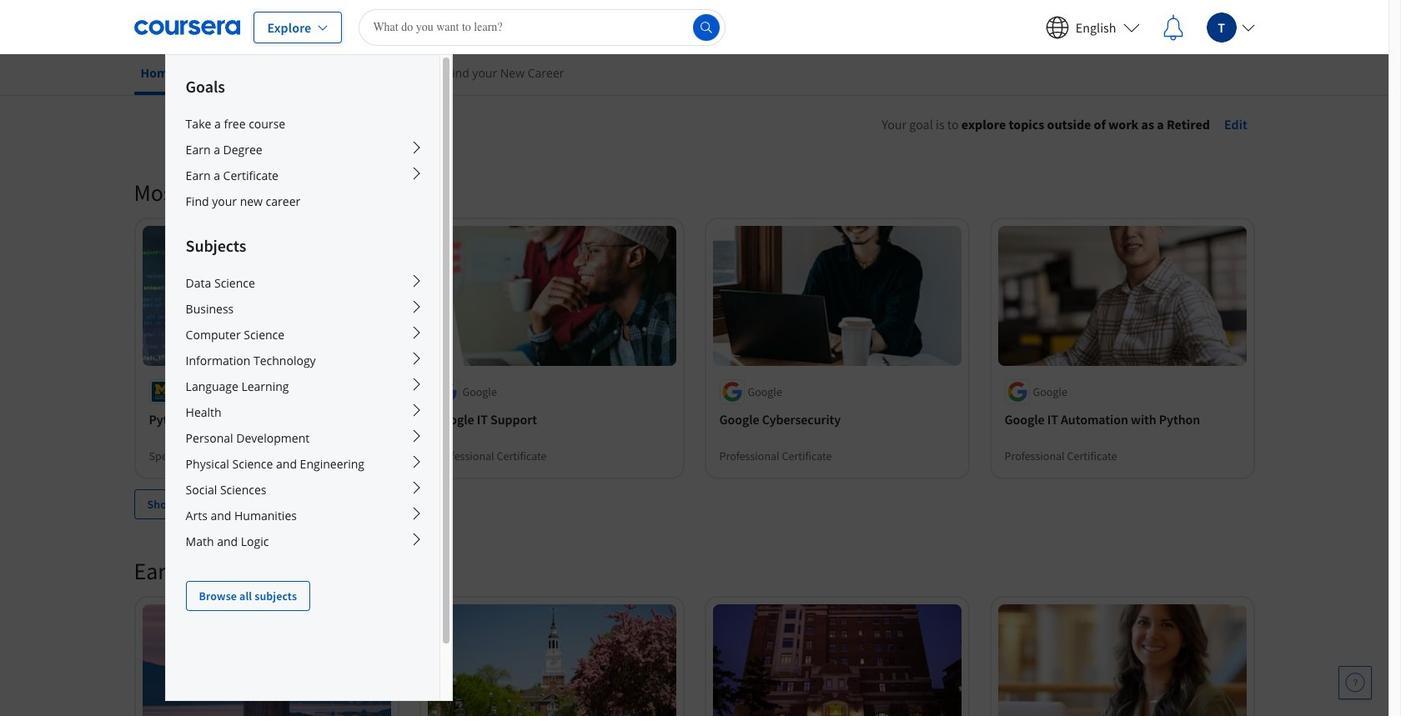 Task type: describe. For each thing, give the bounding box(es) containing it.
What do you want to learn? text field
[[359, 9, 726, 45]]

coursera image
[[134, 14, 240, 40]]

earn your degree collection element
[[124, 529, 1265, 716]]



Task type: locate. For each thing, give the bounding box(es) containing it.
help center image
[[1345, 673, 1365, 693]]

None search field
[[359, 9, 726, 45]]

region
[[793, 138, 1335, 303]]

explore menu element
[[166, 55, 439, 611]]

most popular certificates collection element
[[124, 151, 1265, 546]]



Task type: vqa. For each thing, say whether or not it's contained in the screenshot.
partnerName logo
no



